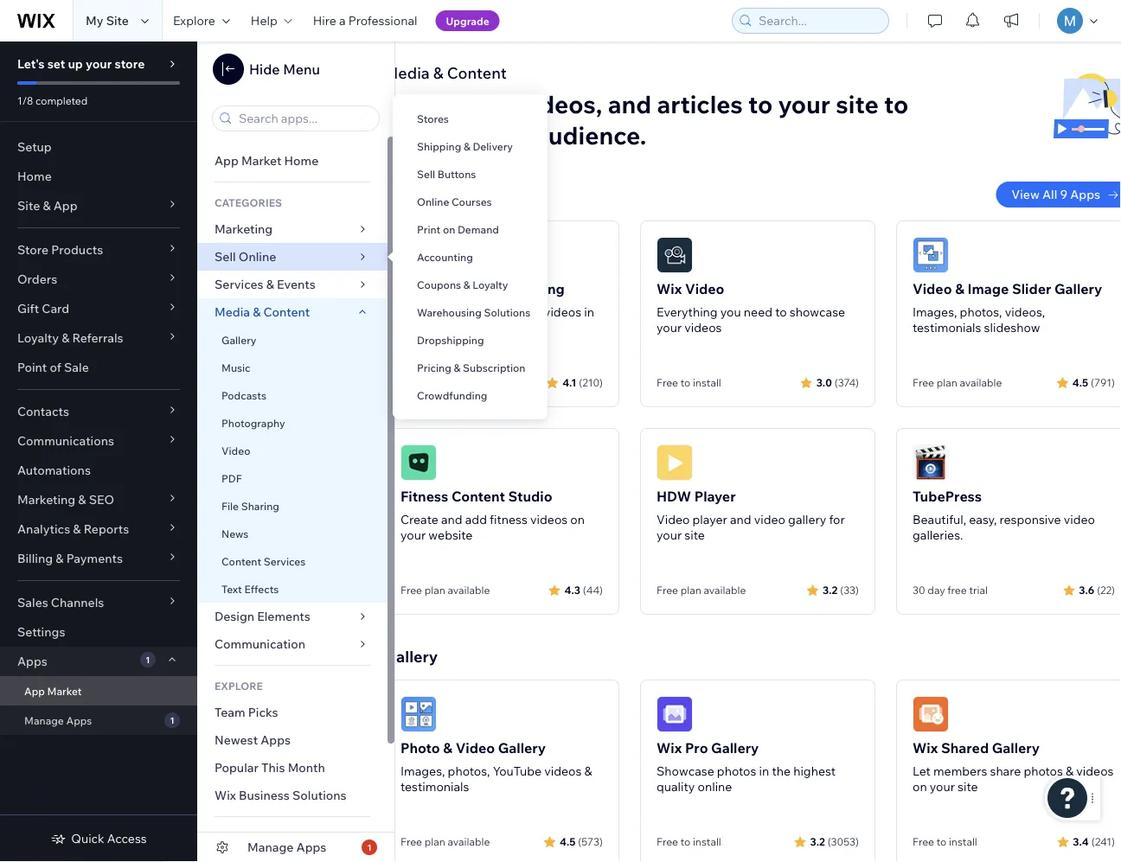 Task type: vqa. For each thing, say whether or not it's contained in the screenshot.
change related to Weekly site sessions
no



Task type: locate. For each thing, give the bounding box(es) containing it.
1 vertical spatial site
[[685, 528, 705, 543]]

sell for sell online
[[215, 249, 236, 264]]

2 horizontal spatial on
[[913, 780, 927, 795]]

hide menu
[[249, 61, 320, 78]]

video inside tubepress beautiful, easy, responsive video galleries.
[[1064, 512, 1096, 528]]

free
[[401, 376, 422, 389], [657, 376, 679, 389], [913, 376, 935, 389], [401, 584, 422, 597], [657, 584, 679, 597], [401, 836, 422, 849], [657, 836, 679, 849], [913, 836, 935, 849]]

photos, down "image"
[[960, 305, 1003, 320]]

1 horizontal spatial and
[[608, 89, 652, 119]]

sell up services & events
[[215, 249, 236, 264]]

1 horizontal spatial app
[[53, 198, 78, 213]]

automations link
[[0, 456, 197, 486]]

manage apps
[[24, 714, 92, 727], [248, 840, 327, 856]]

team picks link
[[197, 699, 388, 727]]

free for gallery
[[401, 836, 422, 849]]

wix up everything
[[657, 280, 682, 298]]

2 video from the left
[[1064, 512, 1096, 528]]

photos right share
[[1024, 764, 1064, 779]]

in left the
[[759, 764, 770, 779]]

1 horizontal spatial videos,
[[1005, 305, 1046, 320]]

seo
[[89, 492, 114, 508]]

(241)
[[1092, 836, 1116, 849]]

set
[[47, 56, 65, 71]]

quick access button
[[50, 832, 147, 847]]

media down services & events
[[215, 305, 250, 320]]

need
[[744, 305, 773, 320]]

gallery up music
[[222, 334, 257, 347]]

pdf
[[222, 472, 242, 485]]

0 horizontal spatial manage apps
[[24, 714, 92, 727]]

free for slider
[[913, 376, 935, 389]]

wix up 'let'
[[913, 740, 938, 757]]

free inside iplayerhd video hosting display beautiful, ad-free videos in hd.
[[519, 305, 542, 320]]

9
[[1061, 187, 1068, 202]]

2 photos from the left
[[1024, 764, 1064, 779]]

& for video & image slider gallery images, photos, videos, testimonials slideshow
[[956, 280, 965, 298]]

site & app
[[17, 198, 78, 213]]

1 horizontal spatial on
[[571, 512, 585, 528]]

& up stores
[[433, 63, 444, 82]]

and right player on the right bottom of the page
[[730, 512, 752, 528]]

player
[[693, 512, 728, 528]]

sell buttons
[[417, 167, 476, 180]]

0 horizontal spatial images,
[[401, 764, 445, 779]]

1 right "you"
[[367, 843, 372, 853]]

Search apps... field
[[234, 106, 374, 131]]

app up categories
[[215, 153, 239, 168]]

wix for wix pro gallery
[[657, 740, 682, 757]]

0 horizontal spatial home
[[17, 169, 52, 184]]

let's
[[17, 56, 45, 71]]

tubepress logo image
[[913, 445, 949, 481]]

day
[[928, 584, 946, 597]]

video down 'video & image slider gallery logo'
[[913, 280, 952, 298]]

and inside the fitness content studio create and add fitness videos on your website
[[441, 512, 463, 528]]

free plan available for create
[[401, 584, 490, 597]]

0 horizontal spatial loyalty
[[17, 331, 59, 346]]

your down create
[[401, 528, 426, 543]]

0 vertical spatial testimonials
[[913, 320, 982, 335]]

your down search... field
[[778, 89, 831, 119]]

4.5 for video & image slider gallery
[[1073, 376, 1089, 389]]

free to install for video
[[657, 376, 722, 389]]

1 horizontal spatial online
[[417, 195, 449, 208]]

free plan available for gallery
[[401, 836, 490, 849]]

0 vertical spatial market
[[241, 153, 282, 168]]

free for let
[[913, 836, 935, 849]]

4.5 for photo & video gallery
[[560, 836, 576, 849]]

video inside wix video everything you need to showcase your videos
[[685, 280, 725, 298]]

1 down settings link
[[146, 655, 150, 666]]

online up services & events
[[239, 249, 276, 264]]

1 vertical spatial 4.5
[[560, 836, 576, 849]]

0 horizontal spatial site
[[17, 198, 40, 213]]

wix business solutions link
[[197, 782, 388, 810]]

wix inside wix video everything you need to showcase your videos
[[657, 280, 682, 298]]

content down news
[[222, 555, 261, 568]]

video right responsive
[[1064, 512, 1096, 528]]

0 horizontal spatial in
[[584, 305, 594, 320]]

solutions
[[484, 306, 531, 319], [293, 788, 347, 804]]

3.2 (33)
[[823, 584, 859, 597]]

store products
[[17, 242, 103, 257]]

1 horizontal spatial photos
[[1024, 764, 1064, 779]]

images,
[[913, 305, 958, 320], [401, 764, 445, 779]]

0 horizontal spatial media
[[215, 305, 250, 320]]

podcasts
[[222, 389, 267, 402]]

& for media & content add music, videos, and articles to your site to engage your audience.
[[433, 63, 444, 82]]

0 horizontal spatial sell
[[215, 249, 236, 264]]

and for studio
[[441, 512, 463, 528]]

free down hosting
[[519, 305, 542, 320]]

& inside video & image slider gallery images, photos, videos, testimonials slideshow
[[956, 280, 965, 298]]

0 horizontal spatial manage
[[24, 714, 64, 727]]

1 vertical spatial media
[[215, 305, 250, 320]]

pricing & subscription
[[417, 361, 526, 374]]

photos, inside photo & video gallery images, photos, youtube videos & testimonials
[[448, 764, 490, 779]]

and inside hdw player video player and video gallery for your site
[[730, 512, 752, 528]]

& inside 'dropdown button'
[[62, 331, 70, 346]]

gallery up share
[[992, 740, 1040, 757]]

sell down shipping
[[417, 167, 435, 180]]

videos down studio
[[531, 512, 568, 528]]

everything
[[657, 305, 718, 320]]

& left seo
[[78, 492, 86, 508]]

store
[[17, 242, 49, 257]]

0 vertical spatial on
[[443, 223, 456, 236]]

hire
[[313, 13, 336, 28]]

testimonials down photo
[[401, 780, 469, 795]]

your inside wix video everything you need to showcase your videos
[[657, 320, 682, 335]]

0 horizontal spatial marketing
[[17, 492, 75, 508]]

gallery inside wix shared gallery let members share photos & videos on your site
[[992, 740, 1040, 757]]

design elements
[[215, 609, 311, 624]]

on inside 'link'
[[443, 223, 456, 236]]

media inside media & content add music, videos, and articles to your site to engage your audience.
[[384, 63, 430, 82]]

card
[[42, 301, 69, 316]]

0 horizontal spatial on
[[443, 223, 456, 236]]

& inside media & content add music, videos, and articles to your site to engage your audience.
[[433, 63, 444, 82]]

(374)
[[835, 376, 859, 389]]

1 horizontal spatial home
[[284, 153, 319, 168]]

free plan available for player
[[657, 584, 746, 597]]

video inside video & image slider gallery images, photos, videos, testimonials slideshow
[[913, 280, 952, 298]]

music link
[[197, 354, 388, 382]]

warehousing
[[417, 306, 482, 319]]

2 vertical spatial site
[[958, 780, 978, 795]]

wix inside wix shared gallery let members share photos & videos on your site
[[913, 740, 938, 757]]

products
[[51, 242, 103, 257]]

gallery
[[1055, 280, 1103, 298], [222, 334, 257, 347], [384, 647, 438, 666], [498, 740, 546, 757], [712, 740, 759, 757], [992, 740, 1040, 757]]

0 horizontal spatial video
[[754, 512, 786, 528]]

videos inside the fitness content studio create and add fitness videos on your website
[[531, 512, 568, 528]]

& for analytics & reports
[[73, 522, 81, 537]]

site inside dropdown button
[[17, 198, 40, 213]]

& right the pricing
[[454, 361, 461, 374]]

1 vertical spatial home
[[17, 169, 52, 184]]

manage apps down "wix business solutions" link
[[248, 840, 327, 856]]

wix shared gallery let members share photos & videos on your site
[[913, 740, 1114, 795]]

loyalty down gift card
[[17, 331, 59, 346]]

iplayerhd video hosting logo image
[[401, 237, 437, 273]]

1 photos from the left
[[717, 764, 757, 779]]

free for showcase
[[657, 836, 679, 849]]

your down hdw
[[657, 528, 682, 543]]

1 vertical spatial 1
[[170, 715, 174, 726]]

newest apps link
[[197, 727, 388, 755]]

shipping & delivery
[[417, 140, 513, 153]]

1 horizontal spatial in
[[759, 764, 770, 779]]

dropshipping
[[417, 334, 484, 347]]

video inside hdw player video player and video gallery for your site
[[657, 512, 690, 528]]

install down online
[[693, 836, 722, 849]]

1 vertical spatial photos,
[[448, 764, 490, 779]]

online up print
[[417, 195, 449, 208]]

gallery right "pro"
[[712, 740, 759, 757]]

videos, up audience.
[[519, 89, 603, 119]]

photos inside wix pro gallery showcase photos in the highest quality online
[[717, 764, 757, 779]]

images, inside photo & video gallery images, photos, youtube videos & testimonials
[[401, 764, 445, 779]]

& inside dropdown button
[[78, 492, 86, 508]]

& down card
[[62, 331, 70, 346]]

1 vertical spatial 3.2
[[810, 836, 825, 849]]

0 vertical spatial loyalty
[[473, 278, 508, 291]]

gallery right slider
[[1055, 280, 1103, 298]]

0 vertical spatial sell
[[417, 167, 435, 180]]

available for display
[[448, 376, 490, 389]]

1 horizontal spatial video
[[1064, 512, 1096, 528]]

4.3
[[565, 584, 581, 597]]

0 vertical spatial marketing
[[215, 222, 273, 237]]

your down 'music,'
[[477, 120, 529, 150]]

1 horizontal spatial free
[[948, 584, 967, 597]]

gallery up photo & video gallery logo
[[384, 647, 438, 666]]

1 horizontal spatial sell
[[417, 167, 435, 180]]

photo & video gallery logo image
[[401, 697, 437, 733]]

1 vertical spatial loyalty
[[17, 331, 59, 346]]

2 vertical spatial 1
[[367, 843, 372, 853]]

services & events link
[[197, 271, 388, 299]]

1 vertical spatial services
[[264, 555, 306, 568]]

apps up this
[[261, 733, 291, 748]]

videos right youtube
[[545, 764, 582, 779]]

up
[[68, 56, 83, 71]]

video down hdw
[[657, 512, 690, 528]]

videos inside photo & video gallery images, photos, youtube videos & testimonials
[[545, 764, 582, 779]]

apps right 9
[[1071, 187, 1101, 202]]

app down settings
[[24, 685, 45, 698]]

1 vertical spatial manage apps
[[248, 840, 327, 856]]

app inside dropdown button
[[53, 198, 78, 213]]

gallery
[[789, 512, 827, 528]]

0 vertical spatial app
[[215, 153, 239, 168]]

0 horizontal spatial and
[[441, 512, 463, 528]]

services down sell online
[[215, 277, 264, 292]]

in
[[584, 305, 594, 320], [759, 764, 770, 779]]

0 vertical spatial photos,
[[960, 305, 1003, 320]]

3.2 (3053)
[[810, 836, 859, 849]]

services & events
[[215, 277, 316, 292]]

wix business solutions
[[215, 788, 347, 804]]

3.2 for hdw player
[[823, 584, 838, 597]]

0 horizontal spatial 4.5
[[560, 836, 576, 849]]

0 vertical spatial videos,
[[519, 89, 603, 119]]

media inside the media & content link
[[215, 305, 250, 320]]

month
[[288, 761, 325, 776]]

and inside media & content add music, videos, and articles to your site to engage your audience.
[[608, 89, 652, 119]]

services up text effects link
[[264, 555, 306, 568]]

home down search apps... field
[[284, 153, 319, 168]]

0 vertical spatial free
[[519, 305, 542, 320]]

1 horizontal spatial solutions
[[484, 306, 531, 319]]

available down pricing & subscription
[[448, 376, 490, 389]]

available for gallery
[[448, 836, 490, 849]]

courses
[[452, 195, 492, 208]]

0 horizontal spatial videos,
[[519, 89, 603, 119]]

marketing for marketing & seo
[[17, 492, 75, 508]]

apps
[[1071, 187, 1101, 202], [17, 654, 47, 669], [66, 714, 92, 727], [261, 733, 291, 748], [296, 840, 327, 856]]

wix video everything you need to showcase your videos
[[657, 280, 846, 335]]

& inside popup button
[[56, 551, 64, 566]]

0 vertical spatial site
[[836, 89, 879, 119]]

orders
[[17, 272, 57, 287]]

images, down 'video & image slider gallery logo'
[[913, 305, 958, 320]]

1 vertical spatial testimonials
[[401, 780, 469, 795]]

home down setup
[[17, 169, 52, 184]]

available down website
[[448, 584, 490, 597]]

0 horizontal spatial testimonials
[[401, 780, 469, 795]]

apps
[[215, 831, 243, 844]]

1 video from the left
[[754, 512, 786, 528]]

apps down settings
[[17, 654, 47, 669]]

0 horizontal spatial photos
[[717, 764, 757, 779]]

media up add
[[384, 63, 430, 82]]

1 horizontal spatial loyalty
[[473, 278, 508, 291]]

app down home link
[[53, 198, 78, 213]]

2 vertical spatial app
[[24, 685, 45, 698]]

market inside the sidebar element
[[47, 685, 82, 698]]

videos down hosting
[[544, 305, 582, 320]]

testimonials down "image"
[[913, 320, 982, 335]]

& left "image"
[[956, 280, 965, 298]]

0 vertical spatial manage apps
[[24, 714, 92, 727]]

0 vertical spatial home
[[284, 153, 319, 168]]

& right the billing
[[56, 551, 64, 566]]

on down 'let'
[[913, 780, 927, 795]]

online
[[417, 195, 449, 208], [239, 249, 276, 264]]

online inside sell online link
[[239, 249, 276, 264]]

gallery inside wix pro gallery showcase photos in the highest quality online
[[712, 740, 759, 757]]

on right print
[[443, 223, 456, 236]]

1 vertical spatial images,
[[401, 764, 445, 779]]

& left reports
[[73, 522, 81, 537]]

videos
[[544, 305, 582, 320], [685, 320, 722, 335], [531, 512, 568, 528], [545, 764, 582, 779], [1077, 764, 1114, 779]]

news
[[222, 528, 249, 540]]

on right fitness
[[571, 512, 585, 528]]

your down everything
[[657, 320, 682, 335]]

content up 'add'
[[452, 488, 505, 505]]

quick
[[71, 832, 104, 847]]

on inside the fitness content studio create and add fitness videos on your website
[[571, 512, 585, 528]]

online inside 'online courses' link
[[417, 195, 449, 208]]

videos inside iplayerhd video hosting display beautiful, ad-free videos in hd.
[[544, 305, 582, 320]]

0 horizontal spatial 1
[[146, 655, 150, 666]]

your inside wix shared gallery let members share photos & videos on your site
[[930, 780, 955, 795]]

1 vertical spatial market
[[47, 685, 82, 698]]

plan for gallery
[[425, 836, 446, 849]]

quick access
[[71, 832, 147, 847]]

crowdfunding link
[[393, 382, 548, 409]]

site inside wix shared gallery let members share photos & videos on your site
[[958, 780, 978, 795]]

ad-
[[501, 305, 519, 320]]

your right up
[[86, 56, 112, 71]]

1/8 completed
[[17, 94, 88, 107]]

file
[[222, 500, 239, 513]]

music,
[[438, 89, 513, 119]]

free right "day"
[[948, 584, 967, 597]]

site right my
[[106, 13, 129, 28]]

1 vertical spatial solutions
[[293, 788, 347, 804]]

videos, up slideshow
[[1005, 305, 1046, 320]]

2 horizontal spatial 1
[[367, 843, 372, 853]]

0 horizontal spatial online
[[239, 249, 276, 264]]

& for pricing & subscription
[[454, 361, 461, 374]]

1 horizontal spatial site
[[106, 13, 129, 28]]

wix for wix video
[[657, 280, 682, 298]]

and up audience.
[[608, 89, 652, 119]]

2 vertical spatial on
[[913, 780, 927, 795]]

wix pro gallery logo image
[[657, 697, 693, 733]]

0 horizontal spatial market
[[47, 685, 82, 698]]

in up '(210)'
[[584, 305, 594, 320]]

0 vertical spatial media
[[384, 63, 430, 82]]

1 horizontal spatial 4.5
[[1073, 376, 1089, 389]]

1 vertical spatial marketing
[[17, 492, 75, 508]]

plan for player
[[681, 584, 702, 597]]

site
[[106, 13, 129, 28], [17, 198, 40, 213]]

available for create
[[448, 584, 490, 597]]

available down player on the right bottom of the page
[[704, 584, 746, 597]]

3.2 left (33) at right bottom
[[823, 584, 838, 597]]

shipping
[[417, 140, 461, 153]]

1 horizontal spatial marketing
[[215, 222, 273, 237]]

your down members in the bottom of the page
[[930, 780, 955, 795]]

design elements link
[[197, 603, 388, 631]]

& down services & events
[[253, 305, 261, 320]]

0 vertical spatial manage
[[24, 714, 64, 727]]

0 vertical spatial images,
[[913, 305, 958, 320]]

& right photo
[[443, 740, 453, 757]]

gift card button
[[0, 294, 197, 324]]

video left gallery
[[754, 512, 786, 528]]

free to install
[[657, 376, 722, 389], [657, 836, 722, 849], [913, 836, 978, 849]]

1 vertical spatial app
[[53, 198, 78, 213]]

hdw player logo image
[[657, 445, 693, 481]]

0 vertical spatial services
[[215, 277, 264, 292]]

available down slideshow
[[960, 376, 1002, 389]]

manage apps inside the sidebar element
[[24, 714, 92, 727]]

marketing link
[[197, 216, 388, 243]]

1 vertical spatial sell
[[215, 249, 236, 264]]

to
[[749, 89, 773, 119], [884, 89, 909, 119], [776, 305, 787, 320], [681, 376, 691, 389], [681, 836, 691, 849], [937, 836, 947, 849]]

0 horizontal spatial solutions
[[293, 788, 347, 804]]

available down photo & video gallery images, photos, youtube videos & testimonials
[[448, 836, 490, 849]]

0 vertical spatial 4.5
[[1073, 376, 1089, 389]]

orders button
[[0, 265, 197, 294]]

free to install down quality at the bottom right of page
[[657, 836, 722, 849]]

site up store
[[17, 198, 40, 213]]

free for create
[[401, 584, 422, 597]]

0 horizontal spatial site
[[685, 528, 705, 543]]

home inside home link
[[17, 169, 52, 184]]

market for app market home
[[241, 153, 282, 168]]

plan
[[425, 376, 446, 389], [937, 376, 958, 389], [425, 584, 446, 597], [681, 584, 702, 597], [425, 836, 446, 849]]

wix down popular
[[215, 788, 236, 804]]

videos,
[[519, 89, 603, 119], [1005, 305, 1046, 320]]

0 vertical spatial in
[[584, 305, 594, 320]]

let's set up your store
[[17, 56, 145, 71]]

0 vertical spatial solutions
[[484, 306, 531, 319]]

install down everything
[[693, 376, 722, 389]]

wix left "pro"
[[657, 740, 682, 757]]

video up warehousing solutions
[[470, 280, 509, 298]]

3.0
[[817, 376, 832, 389]]

0 vertical spatial 3.2
[[823, 584, 838, 597]]

videos for photo & video gallery
[[545, 764, 582, 779]]

& right coupons
[[464, 278, 470, 291]]

3.0 (374)
[[817, 376, 859, 389]]

4.5 left the (573)
[[560, 836, 576, 849]]

and
[[608, 89, 652, 119], [441, 512, 463, 528], [730, 512, 752, 528]]

1 horizontal spatial market
[[241, 153, 282, 168]]

0 horizontal spatial app
[[24, 685, 45, 698]]

photography link
[[197, 409, 388, 437]]

analytics
[[17, 522, 70, 537]]

1 vertical spatial in
[[759, 764, 770, 779]]

crowdfunding
[[417, 389, 488, 402]]

video up youtube
[[456, 740, 495, 757]]

1 vertical spatial online
[[239, 249, 276, 264]]

3.2 left (3053)
[[810, 836, 825, 849]]

plan for create
[[425, 584, 446, 597]]

1 horizontal spatial photos,
[[960, 305, 1003, 320]]

videos for iplayerhd video hosting
[[544, 305, 582, 320]]

view
[[1012, 187, 1040, 202]]

home
[[284, 153, 319, 168], [17, 169, 52, 184]]

fitness
[[401, 488, 449, 505]]

0 horizontal spatial free
[[519, 305, 542, 320]]

install for pro
[[693, 836, 722, 849]]

loyalty up warehousing solutions
[[473, 278, 508, 291]]

1 horizontal spatial testimonials
[[913, 320, 982, 335]]

video up pdf
[[222, 444, 251, 457]]

studio
[[509, 488, 553, 505]]

4.5 left (791)
[[1073, 376, 1089, 389]]

0 vertical spatial site
[[106, 13, 129, 28]]

content inside the fitness content studio create and add fitness videos on your website
[[452, 488, 505, 505]]

wix
[[657, 280, 682, 298], [657, 740, 682, 757], [913, 740, 938, 757], [215, 788, 236, 804]]

manage right apps
[[248, 840, 294, 856]]

apps right help
[[296, 840, 327, 856]]

sell for sell buttons
[[417, 167, 435, 180]]

online courses link
[[393, 188, 548, 216]]

1 horizontal spatial images,
[[913, 305, 958, 320]]

content inside media & content add music, videos, and articles to your site to engage your audience.
[[447, 63, 507, 82]]

& left 'events'
[[266, 277, 274, 292]]

apps to help you
[[215, 831, 314, 844]]

marketing inside dropdown button
[[17, 492, 75, 508]]

0 horizontal spatial photos,
[[448, 764, 490, 779]]

videos inside wix video everything you need to showcase your videos
[[685, 320, 722, 335]]

1 vertical spatial videos,
[[1005, 305, 1046, 320]]

video inside photo & video gallery images, photos, youtube videos & testimonials
[[456, 740, 495, 757]]

gallery up youtube
[[498, 740, 546, 757]]

1 vertical spatial site
[[17, 198, 40, 213]]

& right share
[[1066, 764, 1074, 779]]

manage apps down the app market
[[24, 714, 92, 727]]

video up everything
[[685, 280, 725, 298]]

you
[[721, 305, 741, 320]]

0 vertical spatial online
[[417, 195, 449, 208]]

market down settings
[[47, 685, 82, 698]]

market for app market
[[47, 685, 82, 698]]

wix inside wix pro gallery showcase photos in the highest quality online
[[657, 740, 682, 757]]

videos, inside media & content add music, videos, and articles to your site to engage your audience.
[[519, 89, 603, 119]]

in inside iplayerhd video hosting display beautiful, ad-free videos in hd.
[[584, 305, 594, 320]]



Task type: describe. For each thing, give the bounding box(es) containing it.
marketing for marketing
[[215, 222, 273, 237]]

your inside the fitness content studio create and add fitness videos on your website
[[401, 528, 426, 543]]

free plan available for slider
[[913, 376, 1002, 389]]

this
[[261, 761, 285, 776]]

media & content add music, videos, and articles to your site to engage your audience.
[[384, 63, 909, 150]]

team picks
[[215, 705, 278, 721]]

text effects link
[[197, 576, 388, 603]]

install for video
[[693, 376, 722, 389]]

picks
[[248, 705, 278, 721]]

trial
[[970, 584, 988, 597]]

my site
[[86, 13, 129, 28]]

sidebar element
[[0, 42, 197, 863]]

fitness content studio logo image
[[401, 445, 437, 481]]

free plan available for display
[[401, 376, 490, 389]]

display
[[401, 305, 442, 320]]

& for services & events
[[266, 277, 274, 292]]

site inside hdw player video player and video gallery for your site
[[685, 528, 705, 543]]

loyalty & referrals button
[[0, 324, 197, 353]]

to inside wix video everything you need to showcase your videos
[[776, 305, 787, 320]]

available for player
[[704, 584, 746, 597]]

free for you
[[657, 376, 679, 389]]

testimonials inside video & image slider gallery images, photos, videos, testimonials slideshow
[[913, 320, 982, 335]]

and for video
[[730, 512, 752, 528]]

sales channels
[[17, 595, 104, 611]]

billing & payments
[[17, 551, 123, 566]]

setup link
[[0, 132, 197, 162]]

videos, inside video & image slider gallery images, photos, videos, testimonials slideshow
[[1005, 305, 1046, 320]]

wix inside "wix business solutions" link
[[215, 788, 236, 804]]

you
[[291, 831, 314, 844]]

video inside iplayerhd video hosting display beautiful, ad-free videos in hd.
[[470, 280, 509, 298]]

(573)
[[578, 836, 603, 849]]

create
[[401, 512, 439, 528]]

youtube
[[493, 764, 542, 779]]

marketing & seo button
[[0, 486, 197, 515]]

accounting link
[[393, 243, 548, 271]]

in inside wix pro gallery showcase photos in the highest quality online
[[759, 764, 770, 779]]

& for site & app
[[43, 198, 51, 213]]

(33)
[[841, 584, 859, 597]]

app for app market
[[24, 685, 45, 698]]

plan for slider
[[937, 376, 958, 389]]

video inside hdw player video player and video gallery for your site
[[754, 512, 786, 528]]

& for marketing & seo
[[78, 492, 86, 508]]

loyalty inside 'dropdown button'
[[17, 331, 59, 346]]

& for loyalty & referrals
[[62, 331, 70, 346]]

app market home
[[215, 153, 319, 168]]

site inside media & content add music, videos, and articles to your site to engage your audience.
[[836, 89, 879, 119]]

media for media & content add music, videos, and articles to your site to engage your audience.
[[384, 63, 430, 82]]

file sharing link
[[197, 492, 388, 520]]

home inside app market home link
[[284, 153, 319, 168]]

free to install for shared
[[913, 836, 978, 849]]

showcase
[[790, 305, 846, 320]]

sale
[[64, 360, 89, 375]]

wix video logo image
[[657, 237, 693, 273]]

marketing & seo
[[17, 492, 114, 508]]

subscription
[[463, 361, 526, 374]]

popular this month link
[[197, 755, 388, 782]]

& for shipping & delivery
[[464, 140, 471, 153]]

(210)
[[579, 376, 603, 389]]

media & content
[[215, 305, 310, 320]]

stores link
[[393, 105, 548, 132]]

effects
[[244, 583, 279, 596]]

contacts
[[17, 404, 69, 419]]

newest apps
[[215, 733, 291, 748]]

videos inside wix shared gallery let members share photos & videos on your site
[[1077, 764, 1114, 779]]

popular
[[215, 761, 259, 776]]

gift card
[[17, 301, 69, 316]]

help
[[251, 13, 278, 28]]

analytics & reports
[[17, 522, 129, 537]]

gift
[[17, 301, 39, 316]]

a
[[339, 13, 346, 28]]

app market link
[[0, 677, 197, 706]]

30 day free trial
[[913, 584, 988, 597]]

payments
[[66, 551, 123, 566]]

to
[[245, 831, 260, 844]]

loyalty & referrals
[[17, 331, 123, 346]]

sales channels button
[[0, 589, 197, 618]]

responsive
[[1000, 512, 1062, 528]]

referrals
[[72, 331, 123, 346]]

free for player
[[657, 584, 679, 597]]

free to install for pro
[[657, 836, 722, 849]]

articles
[[657, 89, 743, 119]]

on inside wix shared gallery let members share photos & videos on your site
[[913, 780, 927, 795]]

1 horizontal spatial 1
[[170, 715, 174, 726]]

photos inside wix shared gallery let members share photos & videos on your site
[[1024, 764, 1064, 779]]

plan for display
[[425, 376, 446, 389]]

manage inside the sidebar element
[[24, 714, 64, 727]]

automations
[[17, 463, 91, 478]]

content down services & events link
[[264, 305, 310, 320]]

1 horizontal spatial manage apps
[[248, 840, 327, 856]]

all
[[1043, 187, 1058, 202]]

settings
[[17, 625, 65, 640]]

gallery inside video & image slider gallery images, photos, videos, testimonials slideshow
[[1055, 280, 1103, 298]]

billing
[[17, 551, 53, 566]]

sales
[[17, 595, 48, 611]]

& for media & content
[[253, 305, 261, 320]]

pricing & subscription link
[[393, 354, 548, 382]]

setup
[[17, 139, 52, 154]]

print on demand link
[[393, 216, 548, 243]]

events
[[277, 277, 316, 292]]

& for photo & video gallery images, photos, youtube videos & testimonials
[[443, 740, 453, 757]]

wix for wix shared gallery
[[913, 740, 938, 757]]

gallery link
[[197, 326, 388, 354]]

apps down app market link
[[66, 714, 92, 727]]

of
[[50, 360, 61, 375]]

pro
[[685, 740, 708, 757]]

point
[[17, 360, 47, 375]]

the
[[772, 764, 791, 779]]

communications
[[17, 434, 114, 449]]

wix shared gallery logo image
[[913, 697, 949, 733]]

sharing
[[241, 500, 279, 513]]

install for shared
[[949, 836, 978, 849]]

video & image slider gallery logo image
[[913, 237, 949, 273]]

Search... field
[[754, 9, 884, 33]]

access
[[107, 832, 147, 847]]

explore
[[215, 680, 263, 693]]

1 horizontal spatial manage
[[248, 840, 294, 856]]

communications button
[[0, 427, 197, 456]]

hosting
[[512, 280, 565, 298]]

sell online link
[[197, 243, 388, 271]]

photos, inside video & image slider gallery images, photos, videos, testimonials slideshow
[[960, 305, 1003, 320]]

beautiful,
[[445, 305, 498, 320]]

0 vertical spatial 1
[[146, 655, 150, 666]]

add
[[465, 512, 487, 528]]

iplayerhd
[[401, 280, 467, 298]]

buttons
[[438, 167, 476, 180]]

easy,
[[970, 512, 997, 528]]

app for app market home
[[215, 153, 239, 168]]

store products button
[[0, 235, 197, 265]]

4.5 (791)
[[1073, 376, 1116, 389]]

videos for fitness content studio
[[531, 512, 568, 528]]

1 vertical spatial free
[[948, 584, 967, 597]]

3.2 for wix pro gallery
[[810, 836, 825, 849]]

testimonials inside photo & video gallery images, photos, youtube videos & testimonials
[[401, 780, 469, 795]]

your inside hdw player video player and video gallery for your site
[[657, 528, 682, 543]]

free for display
[[401, 376, 422, 389]]

gallery inside photo & video gallery images, photos, youtube videos & testimonials
[[498, 740, 546, 757]]

media for media & content
[[215, 305, 250, 320]]

& for billing & payments
[[56, 551, 64, 566]]

team
[[215, 705, 245, 721]]

upgrade button
[[436, 10, 500, 31]]

hide
[[249, 61, 280, 78]]

view all 9 apps link
[[996, 182, 1122, 208]]

video up print
[[384, 185, 429, 204]]

images, inside video & image slider gallery images, photos, videos, testimonials slideshow
[[913, 305, 958, 320]]

& for coupons & loyalty
[[464, 278, 470, 291]]

your inside the sidebar element
[[86, 56, 112, 71]]

coupons & loyalty link
[[393, 271, 548, 299]]

available for slider
[[960, 376, 1002, 389]]

& up the (573)
[[585, 764, 593, 779]]

4.3 (44)
[[565, 584, 603, 597]]

& inside wix shared gallery let members share photos & videos on your site
[[1066, 764, 1074, 779]]

(22)
[[1098, 584, 1116, 597]]



